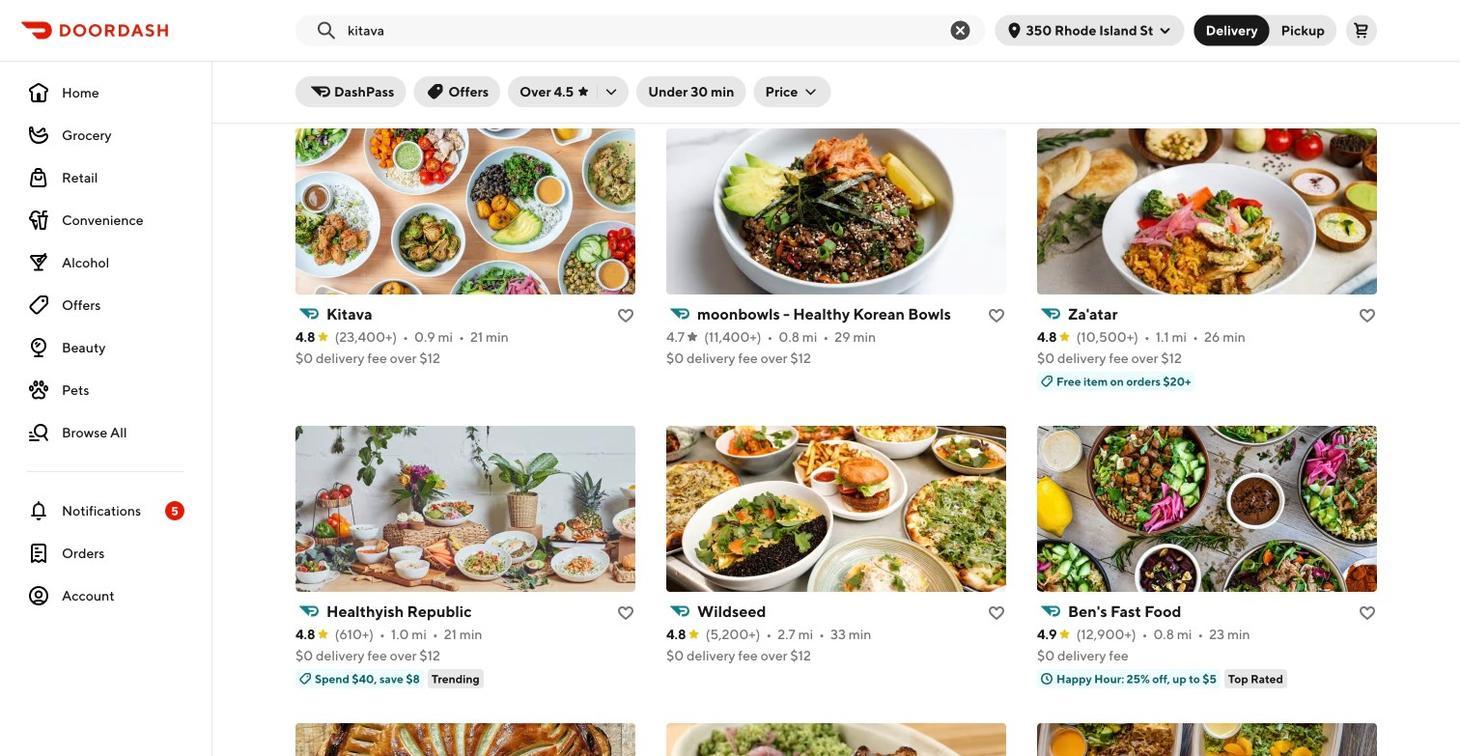 Task type: describe. For each thing, give the bounding box(es) containing it.
clear search input image
[[949, 19, 973, 42]]

0 items, open order cart image
[[1355, 23, 1370, 38]]



Task type: vqa. For each thing, say whether or not it's contained in the screenshot.
the Toggle order method (delivery or pickup) option group
yes



Task type: locate. For each thing, give the bounding box(es) containing it.
Store search: begin typing to search for stores available on DoorDash text field
[[348, 21, 934, 40]]

toggle order method (delivery or pickup) option group
[[1195, 15, 1337, 46]]

None button
[[1195, 15, 1270, 46], [1259, 15, 1337, 46], [1195, 15, 1270, 46], [1259, 15, 1337, 46]]



